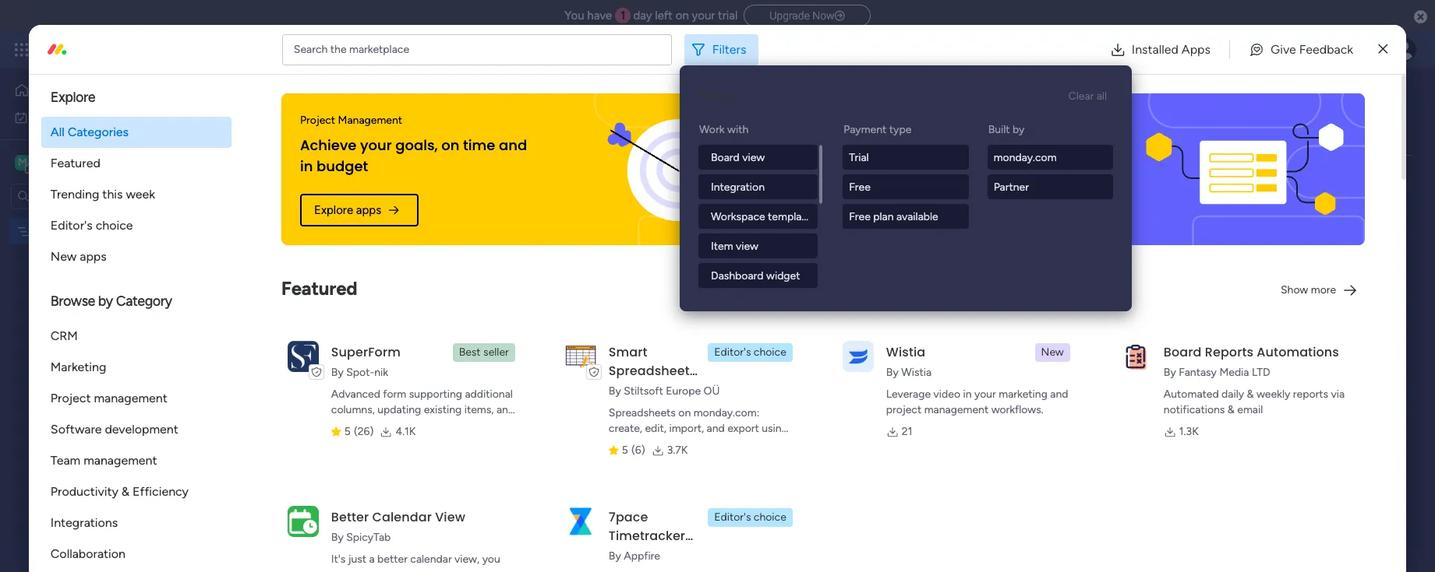 Task type: vqa. For each thing, say whether or not it's contained in the screenshot.
second banner logo from left
yes



Task type: locate. For each thing, give the bounding box(es) containing it.
1 vertical spatial board
[[1164, 344, 1202, 362]]

1 horizontal spatial in
[[963, 388, 972, 401]]

2 vertical spatial editor's
[[714, 511, 751, 525]]

all inside button
[[1097, 90, 1107, 103]]

app logo image for by wistia
[[843, 341, 874, 372]]

0 horizontal spatial work
[[52, 110, 76, 124]]

updates up last
[[953, 111, 1011, 130]]

and inside spreadsheets on monday.com: create, edit, import, and export using excel-like features.
[[707, 422, 725, 436]]

filters down trial
[[712, 42, 746, 57]]

2 vertical spatial for
[[609, 546, 626, 564]]

monday down spreadsheet
[[629, 381, 683, 399]]

week down workspace
[[126, 187, 155, 202]]

free down trial
[[849, 180, 871, 194]]

and inside leverage video in your marketing and project management workflows.
[[1050, 388, 1068, 401]]

to down update at the bottom right
[[1106, 400, 1118, 415]]

angle down image
[[303, 188, 311, 200]]

1 horizontal spatial work
[[985, 136, 1019, 155]]

2 vertical spatial choice
[[754, 511, 786, 525]]

free left plan
[[849, 210, 871, 223]]

free for free plan available
[[849, 210, 871, 223]]

0 vertical spatial project
[[300, 114, 335, 127]]

0 horizontal spatial banner logo image
[[589, 94, 792, 246]]

2 banner logo image from the left
[[1143, 94, 1346, 246]]

dapulse rightstroke image
[[835, 10, 845, 22]]

in inside achieve your goals, on time and in budget
[[300, 157, 313, 176]]

loplol up the manage
[[237, 80, 303, 115]]

1 horizontal spatial &
[[1228, 404, 1235, 417]]

& left efficiency
[[121, 485, 130, 500]]

by inside board reports automations by fantasy media ltd
[[1164, 366, 1176, 380]]

superform
[[331, 344, 401, 362]]

0 vertical spatial choice
[[96, 218, 133, 233]]

task up "form"
[[396, 340, 417, 353]]

week right this on the left of page
[[301, 236, 338, 256]]

management for team management
[[84, 454, 157, 468]]

1 banner logo image from the left
[[589, 94, 792, 246]]

editor's choice for smart spreadsheet for monday
[[714, 346, 786, 359]]

see inside button
[[273, 43, 291, 56]]

0 vertical spatial due
[[759, 235, 778, 249]]

5 left (26)
[[344, 426, 351, 439]]

for inside 7pace timetracker for monday.com
[[609, 546, 626, 564]]

inbox image
[[1196, 42, 1211, 58]]

1 horizontal spatial to
[[1106, 400, 1118, 415]]

1 horizontal spatial apps
[[356, 203, 381, 217]]

1 horizontal spatial project
[[300, 114, 335, 127]]

all
[[51, 125, 64, 140]]

0 horizontal spatial task
[[268, 187, 289, 200]]

see
[[273, 43, 291, 56], [711, 117, 730, 130]]

2 horizontal spatial apps
[[910, 203, 935, 217]]

workspace
[[66, 155, 128, 170]]

your down loplol updates
[[950, 136, 981, 155]]

0 vertical spatial &
[[1247, 388, 1254, 401]]

app logo image left better
[[288, 506, 319, 538]]

project for project management
[[300, 114, 335, 127]]

by right browse
[[98, 293, 113, 310]]

2 vertical spatial editor's choice
[[714, 511, 786, 525]]

0 horizontal spatial board
[[711, 151, 740, 164]]

you
[[565, 9, 584, 23]]

close image
[[1390, 218, 1405, 234]]

all inside centralize all your work on monday.com
[[929, 136, 946, 155]]

for for 7pace timetracker for monday.com
[[609, 546, 626, 564]]

view
[[435, 509, 465, 527]]

1 horizontal spatial banner logo image
[[1143, 94, 1346, 246]]

stiltsoft
[[624, 385, 663, 398]]

by left spot-
[[331, 366, 344, 380]]

table inside button
[[336, 146, 361, 159]]

0 horizontal spatial of
[[325, 118, 335, 131]]

clear all
[[1068, 90, 1107, 103]]

1 horizontal spatial explore apps
[[868, 203, 935, 217]]

2 horizontal spatial loplol
[[908, 111, 947, 130]]

by for smart spreadsheet for monday
[[609, 385, 621, 398]]

type right the any
[[300, 118, 322, 131]]

work
[[699, 123, 725, 136]]

filter by person image
[[404, 186, 429, 202]]

last
[[969, 139, 990, 152]]

the up workflows.
[[1008, 385, 1027, 400]]

1 vertical spatial 5
[[622, 444, 628, 458]]

of up achieve
[[325, 118, 335, 131]]

the right search
[[330, 42, 347, 56]]

workspace template button
[[698, 204, 818, 229]]

management down video
[[924, 404, 989, 417]]

0 horizontal spatial integrations
[[51, 516, 118, 531]]

Due date field
[[755, 234, 807, 251], [755, 339, 807, 356]]

5
[[344, 426, 351, 439], [622, 444, 628, 458]]

0 horizontal spatial explore apps
[[314, 203, 381, 217]]

1 image
[[1207, 32, 1221, 49]]

wistia up by wistia
[[886, 344, 925, 362]]

0 horizontal spatial apps
[[80, 249, 107, 264]]

date down template
[[781, 235, 803, 249]]

1 vertical spatial project
[[51, 391, 91, 406]]

new task button
[[236, 182, 295, 207]]

working!
[[1253, 423, 1310, 440]]

0 horizontal spatial the
[[330, 42, 347, 56]]

due date right column information image
[[759, 340, 803, 354]]

app logo image up about
[[1120, 341, 1151, 372]]

project down leverage at the right bottom of page
[[886, 404, 922, 417]]

workspace
[[711, 210, 765, 223]]

view inside item view button
[[736, 240, 758, 253]]

editor's
[[51, 218, 93, 233], [714, 346, 751, 359], [714, 511, 751, 525]]

0 horizontal spatial to
[[1079, 385, 1091, 400]]

0 vertical spatial view
[[742, 151, 765, 164]]

work with
[[699, 123, 749, 136]]

loplol up 'new apps'
[[37, 225, 63, 238]]

and left the keep
[[519, 118, 537, 131]]

main inside button
[[260, 146, 284, 159]]

your inside leverage video in your marketing and project management workflows.
[[974, 388, 996, 401]]

explore apps
[[314, 203, 381, 217], [868, 203, 935, 217]]

7pace
[[609, 509, 648, 527]]

0 vertical spatial to
[[1079, 385, 1091, 400]]

0 horizontal spatial main
[[36, 155, 63, 170]]

your inside achieve your goals, on time and in budget
[[360, 136, 392, 155]]

0 vertical spatial free
[[849, 180, 871, 194]]

editor's choice for 7pace timetracker for monday.com
[[714, 511, 786, 525]]

app logo image for by appfire
[[565, 506, 596, 538]]

updates up partner button
[[1050, 139, 1091, 152]]

& up the email
[[1247, 388, 1254, 401]]

1 vertical spatial task
[[396, 340, 417, 353]]

0 vertical spatial with
[[727, 123, 749, 136]]

new inside button
[[242, 187, 265, 200]]

2 of from the left
[[593, 118, 603, 131]]

daily
[[1222, 388, 1244, 401]]

1 horizontal spatial see
[[711, 117, 730, 130]]

by up leverage at the right bottom of page
[[886, 366, 899, 380]]

2 table from the left
[[336, 146, 361, 159]]

due down workspace template
[[759, 235, 778, 249]]

yet
[[1149, 347, 1178, 372]]

3.7k
[[667, 444, 688, 458]]

dapulse close image
[[1414, 9, 1427, 25]]

app logo image left smart
[[565, 341, 596, 372]]

in right video
[[963, 388, 972, 401]]

& down daily
[[1228, 404, 1235, 417]]

5 for smart spreadsheet for monday
[[622, 444, 628, 458]]

0 vertical spatial this
[[102, 187, 123, 202]]

be the first one to update about progress, mention someone or upload files to share with your team members
[[991, 385, 1328, 415]]

1 horizontal spatial explore
[[314, 203, 353, 217]]

your down "management"
[[360, 136, 392, 155]]

trial button
[[843, 145, 969, 170]]

2 date from the top
[[781, 340, 803, 354]]

explore for centralize all your work on monday.com
[[868, 203, 907, 217]]

all down loplol updates
[[929, 136, 946, 155]]

work inside centralize all your work on monday.com
[[985, 136, 1019, 155]]

project
[[300, 114, 335, 127], [51, 391, 91, 406]]

give feedback
[[1271, 42, 1353, 57]]

1 horizontal spatial week
[[301, 236, 338, 256]]

apps
[[356, 203, 381, 217], [910, 203, 935, 217], [80, 249, 107, 264]]

work inside button
[[52, 110, 76, 124]]

featured down this week field at the left top of the page
[[281, 278, 357, 300]]

task
[[268, 187, 289, 200], [396, 340, 417, 353]]

1 horizontal spatial all
[[1097, 90, 1107, 103]]

have
[[587, 9, 612, 23]]

all for centralize
[[929, 136, 946, 155]]

0 horizontal spatial with
[[727, 123, 749, 136]]

on inside centralize all your work on monday.com
[[1022, 136, 1040, 155]]

software development
[[51, 422, 178, 437]]

monday.com button
[[987, 145, 1113, 170]]

trial
[[849, 151, 869, 164]]

video
[[933, 388, 960, 401]]

add view image
[[382, 147, 389, 159]]

filters inside dropdown button
[[712, 42, 746, 57]]

achieve your goals, on time and in budget
[[300, 136, 527, 176]]

task inside button
[[268, 187, 289, 200]]

0 horizontal spatial &
[[121, 485, 130, 500]]

marketing
[[51, 360, 106, 375]]

2 free from the top
[[849, 210, 871, 223]]

1 vertical spatial project
[[886, 404, 922, 417]]

by for 7pace timetracker for monday.com
[[609, 550, 621, 564]]

to up files
[[1079, 385, 1091, 400]]

task left angle down icon on the top left of page
[[268, 187, 289, 200]]

on down set at the left
[[441, 136, 459, 155]]

new down main table button
[[242, 187, 265, 200]]

choice for 7pace timetracker for monday.com
[[754, 511, 786, 525]]

1 horizontal spatial updates
[[1050, 139, 1091, 152]]

apps down free button
[[910, 203, 935, 217]]

0 vertical spatial updates
[[953, 111, 1011, 130]]

1 free from the top
[[849, 180, 871, 194]]

1 vertical spatial with
[[1154, 400, 1179, 415]]

1 horizontal spatial project
[[886, 404, 922, 417]]

someone
[[1276, 385, 1328, 400]]

create,
[[609, 422, 642, 436]]

smart
[[609, 344, 647, 362]]

app logo image left 7pace
[[565, 506, 596, 538]]

0 horizontal spatial see
[[273, 43, 291, 56]]

0 horizontal spatial new
[[51, 249, 77, 264]]

workspace selection element
[[15, 153, 130, 173]]

management up productivity & efficiency
[[84, 454, 157, 468]]

main down the manage
[[260, 146, 284, 159]]

main workspace
[[36, 155, 128, 170]]

your right the where
[[639, 118, 661, 131]]

free for free
[[849, 180, 871, 194]]

1 explore apps from the left
[[314, 203, 381, 217]]

upgrade
[[770, 9, 810, 22]]

on up import, at the left bottom of page
[[678, 407, 691, 420]]

of right the track
[[593, 118, 603, 131]]

more
[[732, 117, 757, 130]]

5 (6)
[[622, 444, 645, 458]]

view right item
[[736, 240, 758, 253]]

by up about
[[1164, 366, 1176, 380]]

main
[[260, 146, 284, 159], [36, 155, 63, 170]]

1 vertical spatial due date field
[[755, 339, 807, 356]]

home button
[[9, 78, 168, 103]]

this
[[269, 236, 297, 256]]

by for built
[[1013, 123, 1025, 136]]

add to favorites image
[[341, 90, 356, 106]]

0 vertical spatial date
[[781, 235, 803, 249]]

0 horizontal spatial featured
[[51, 156, 100, 171]]

1 horizontal spatial board
[[1164, 344, 1202, 362]]

featured up trending
[[51, 156, 100, 171]]

main inside workspace selection element
[[36, 155, 63, 170]]

0 vertical spatial featured
[[51, 156, 100, 171]]

by wistia
[[886, 366, 932, 380]]

new up first at the right bottom of the page
[[1041, 346, 1064, 359]]

and down timelines
[[499, 136, 527, 155]]

media
[[1219, 366, 1249, 380]]

loplol list box
[[0, 215, 199, 455]]

and right the or
[[1050, 388, 1068, 401]]

board up fantasy
[[1164, 344, 1202, 362]]

this down workspace
[[102, 187, 123, 202]]

status
[[658, 235, 690, 249]]

hide
[[639, 187, 662, 201]]

home
[[36, 83, 66, 97]]

project left work on the top of the page
[[663, 118, 699, 131]]

1 vertical spatial wistia
[[901, 366, 932, 380]]

integrations
[[854, 114, 913, 127], [51, 516, 118, 531]]

0 vertical spatial editor's
[[51, 218, 93, 233]]

stands.
[[702, 118, 736, 131]]

1 vertical spatial choice
[[754, 346, 786, 359]]

view up integration button
[[742, 151, 765, 164]]

board down work with
[[711, 151, 740, 164]]

1 horizontal spatial task
[[396, 340, 417, 353]]

on inside spreadsheets on monday.com: create, edit, import, and export using excel-like features.
[[678, 407, 691, 420]]

1 vertical spatial due
[[759, 340, 778, 354]]

banner logo image
[[589, 94, 792, 246], [1143, 94, 1346, 246]]

all right 'clear'
[[1097, 90, 1107, 103]]

assign
[[378, 118, 411, 131]]

1 table from the left
[[286, 146, 312, 159]]

dashboard widget
[[711, 269, 800, 283]]

explore apps down v2 search icon
[[314, 203, 381, 217]]

new for new apps
[[51, 249, 77, 264]]

monday up home button at the top of page
[[69, 41, 123, 58]]

your up workflows.
[[974, 388, 996, 401]]

monday.com inside button
[[994, 151, 1057, 164]]

table
[[286, 146, 312, 159], [336, 146, 361, 159]]

0 horizontal spatial week
[[126, 187, 155, 202]]

0 vertical spatial in
[[300, 157, 313, 176]]

new up browse
[[51, 249, 77, 264]]

1 horizontal spatial the
[[1008, 385, 1027, 400]]

wistia up leverage at the right bottom of page
[[901, 366, 932, 380]]

your down progress,
[[1182, 400, 1207, 415]]

0 vertical spatial the
[[330, 42, 347, 56]]

0 horizontal spatial table
[[286, 146, 312, 159]]

board inside board reports automations by fantasy media ltd
[[1164, 344, 1202, 362]]

start
[[1220, 423, 1250, 440]]

0 vertical spatial work
[[52, 110, 76, 124]]

0 horizontal spatial in
[[300, 157, 313, 176]]

Search field
[[348, 183, 395, 205]]

monday.com up partner
[[994, 151, 1057, 164]]

loplol field
[[233, 80, 307, 115]]

in up angle down icon on the top left of page
[[300, 157, 313, 176]]

board for view
[[711, 151, 740, 164]]

0 vertical spatial editor's choice
[[51, 218, 133, 233]]

help image
[[1337, 42, 1352, 58]]

board for reports
[[1164, 344, 1202, 362]]

all
[[1097, 90, 1107, 103], [929, 136, 946, 155]]

0 vertical spatial due date field
[[755, 234, 807, 251]]

2 due date field from the top
[[755, 339, 807, 356]]

by inside featured dialog
[[98, 293, 113, 310]]

explore down free button
[[868, 203, 907, 217]]

project up software
[[51, 391, 91, 406]]

and inside the advanced form supporting additional columns, updating existing items, and conditional filtering
[[496, 404, 515, 417]]

explore
[[51, 89, 95, 106], [314, 203, 353, 217], [868, 203, 907, 217]]

integrations down productivity
[[51, 516, 118, 531]]

by left appfire at the bottom left
[[609, 550, 621, 564]]

app logo image
[[288, 341, 319, 372], [565, 341, 596, 372], [843, 341, 874, 372], [1120, 341, 1151, 372], [288, 506, 319, 538], [565, 506, 596, 538]]

2 vertical spatial new
[[1041, 346, 1064, 359]]

due date
[[759, 235, 803, 249], [759, 340, 803, 354]]

using
[[762, 422, 788, 436]]

app logo image left by wistia
[[843, 341, 874, 372]]

for for smart spreadsheet for monday
[[609, 381, 626, 399]]

apps down budget
[[356, 203, 381, 217]]

and down monday.com:
[[707, 422, 725, 436]]

due right column information image
[[759, 340, 778, 354]]

for right yet
[[1183, 347, 1208, 372]]

week inside field
[[301, 236, 338, 256]]

2 horizontal spatial monday.com
[[994, 151, 1057, 164]]

one
[[1055, 385, 1076, 400]]

explore for achieve your goals, on time and in budget
[[314, 203, 353, 217]]

0 horizontal spatial type
[[300, 118, 322, 131]]

board inside button
[[711, 151, 740, 164]]

for inside smart spreadsheet for monday
[[609, 381, 626, 399]]

board view button
[[698, 145, 818, 170]]

due date field right column information image
[[755, 339, 807, 356]]

due date field down template
[[755, 234, 807, 251]]

dashboard widget button
[[698, 263, 818, 288]]

due date down template
[[759, 235, 803, 249]]

1 vertical spatial due date
[[759, 340, 803, 354]]

search the marketplace
[[294, 42, 409, 56]]

excel-
[[609, 438, 639, 451]]

1 horizontal spatial monday.com
[[854, 157, 949, 176]]

5 left (6)
[[622, 444, 628, 458]]

browse by category
[[51, 293, 172, 310]]

explore down v2 search icon
[[314, 203, 353, 217]]

column information image
[[705, 341, 718, 354]]

any
[[280, 118, 297, 131]]

apps image
[[1264, 42, 1280, 58]]

7pace timetracker for monday.com
[[609, 509, 694, 573]]

week
[[126, 187, 155, 202], [301, 236, 338, 256]]

workspace image
[[15, 154, 30, 171]]

1 vertical spatial free
[[849, 210, 871, 223]]

This week field
[[265, 236, 342, 256]]

choice for smart spreadsheet for monday
[[754, 346, 786, 359]]

0 vertical spatial filters
[[712, 42, 746, 57]]

for down timetracker
[[609, 546, 626, 564]]

integrations up centralize
[[854, 114, 913, 127]]

1 horizontal spatial main
[[260, 146, 284, 159]]

the inside featured dialog
[[330, 42, 347, 56]]

of
[[325, 118, 335, 131], [593, 118, 603, 131]]

apps for your
[[356, 203, 381, 217]]

centralize
[[854, 136, 925, 155]]

1 vertical spatial week
[[301, 236, 338, 256]]

1 date from the top
[[781, 235, 803, 249]]

main right workspace icon
[[36, 155, 63, 170]]

explore apps down free button
[[868, 203, 935, 217]]

monday.com down appfire at the bottom left
[[609, 565, 694, 573]]

loplol up activity on the right of page
[[908, 111, 947, 130]]

1 horizontal spatial featured
[[281, 278, 357, 300]]

with inside be the first one to update about progress, mention someone or upload files to share with your team members
[[1154, 400, 1179, 415]]

0 vertical spatial by
[[1013, 123, 1025, 136]]

2 explore apps from the left
[[868, 203, 935, 217]]

1 vertical spatial the
[[1008, 385, 1027, 400]]

table down project.
[[336, 146, 361, 159]]

all for clear
[[1097, 90, 1107, 103]]

0 vertical spatial monday
[[69, 41, 123, 58]]

in inside leverage video in your marketing and project management workflows.
[[963, 388, 972, 401]]

team
[[51, 454, 80, 468]]

2 due from the top
[[759, 340, 778, 354]]

explore apps for achieve
[[314, 203, 381, 217]]

where
[[606, 118, 636, 131]]

it's
[[331, 553, 346, 567]]

view inside board view button
[[742, 151, 765, 164]]

columns,
[[331, 404, 375, 417]]

management up development
[[94, 391, 167, 406]]

1 vertical spatial work
[[985, 136, 1019, 155]]

1 vertical spatial in
[[963, 388, 972, 401]]

filters up stands.
[[699, 89, 733, 104]]

set
[[454, 118, 470, 131]]

type up trial button
[[889, 123, 912, 136]]

project down the show board description image
[[300, 114, 335, 127]]

the inside be the first one to update about progress, mention someone or upload files to share with your team members
[[1008, 385, 1027, 400]]

apps up browse by category on the bottom
[[80, 249, 107, 264]]

explore up my work
[[51, 89, 95, 106]]

table down the any
[[286, 146, 312, 159]]

1
[[621, 9, 625, 23]]

goals,
[[395, 136, 438, 155]]

0 vertical spatial integrations
[[854, 114, 913, 127]]

1 horizontal spatial by
[[1013, 123, 1025, 136]]

1 vertical spatial editor's choice
[[714, 346, 786, 359]]

the for search
[[330, 42, 347, 56]]

and down additional
[[496, 404, 515, 417]]

0 vertical spatial board
[[711, 151, 740, 164]]

feedback
[[1299, 42, 1353, 57]]

option
[[0, 217, 199, 221]]

project.
[[338, 118, 376, 131]]

0 vertical spatial task
[[268, 187, 289, 200]]

1 horizontal spatial table
[[336, 146, 361, 159]]



Task type: describe. For each thing, give the bounding box(es) containing it.
like
[[639, 438, 655, 451]]

template
[[768, 210, 812, 223]]

1 vertical spatial to
[[1106, 400, 1118, 415]]

mention
[[1227, 385, 1273, 400]]

spreadsheet
[[609, 362, 690, 380]]

by for wistia
[[886, 366, 899, 380]]

weekly
[[1257, 388, 1290, 401]]

management inside leverage video in your marketing and project management workflows.
[[924, 404, 989, 417]]

crm
[[51, 329, 78, 344]]

main table
[[260, 146, 312, 159]]

better calendar view by spicytab
[[331, 509, 465, 545]]

monday.com inside centralize all your work on monday.com
[[854, 157, 949, 176]]

by for browse
[[98, 293, 113, 310]]

0 horizontal spatial monday.com
[[609, 565, 694, 573]]

board reports automations by fantasy media ltd
[[1164, 344, 1339, 380]]

Owner field
[[563, 339, 604, 356]]

2 vertical spatial &
[[121, 485, 130, 500]]

editor's for smart spreadsheet for monday
[[714, 346, 751, 359]]

1 of from the left
[[325, 118, 335, 131]]

new for new task
[[242, 187, 265, 200]]

select product image
[[14, 42, 30, 58]]

manage
[[239, 118, 277, 131]]

notifications
[[1164, 404, 1225, 417]]

1 vertical spatial &
[[1228, 404, 1235, 417]]

lottie animation element
[[1120, 207, 1416, 403]]

integration button
[[698, 175, 818, 200]]

featured dialog
[[29, 25, 1406, 573]]

table inside button
[[286, 146, 312, 159]]

notifications image
[[1161, 42, 1177, 58]]

monday button
[[41, 30, 248, 70]]

app logo image left by spot-nik
[[288, 341, 319, 372]]

this inside featured dialog
[[102, 187, 123, 202]]

supporting
[[409, 388, 462, 401]]

see for see more
[[711, 117, 730, 130]]

project inside leverage video in your marketing and project management workflows.
[[886, 404, 922, 417]]

oü
[[704, 385, 720, 398]]

upgrade now
[[770, 9, 835, 22]]

banner logo image for centralize all your work on monday.com
[[1143, 94, 1346, 246]]

now
[[812, 9, 835, 22]]

timelines
[[472, 118, 516, 131]]

see more link
[[709, 116, 759, 132]]

2 horizontal spatial new
[[1041, 346, 1064, 359]]

monday inside smart spreadsheet for monday
[[629, 381, 683, 399]]

or
[[1025, 400, 1036, 415]]

apps for all
[[910, 203, 935, 217]]

1 vertical spatial this
[[1213, 347, 1247, 372]]

best seller
[[459, 346, 509, 359]]

1 due date from the top
[[759, 235, 803, 249]]

show board description image
[[314, 90, 333, 106]]

1 due date field from the top
[[755, 234, 807, 251]]

main for main table
[[260, 146, 284, 159]]

the for be
[[1008, 385, 1027, 400]]

1 horizontal spatial loplol
[[237, 80, 303, 115]]

see for see plans
[[273, 43, 291, 56]]

0 vertical spatial wistia
[[886, 344, 925, 362]]

view for item view
[[736, 240, 758, 253]]

calendar
[[372, 509, 432, 527]]

clear
[[1068, 90, 1094, 103]]

explore apps for centralize
[[868, 203, 935, 217]]

1 horizontal spatial type
[[889, 123, 912, 136]]

items,
[[464, 404, 494, 417]]

no
[[1035, 347, 1060, 372]]

reports
[[1293, 388, 1328, 401]]

budget
[[316, 157, 368, 176]]

tara schultz image
[[1391, 37, 1416, 62]]

management for project management
[[94, 391, 167, 406]]

dapulse x slim image
[[1378, 40, 1388, 59]]

your inside centralize all your work on monday.com
[[950, 136, 981, 155]]

import,
[[669, 422, 704, 436]]

on inside achieve your goals, on time and in budget
[[441, 136, 459, 155]]

last viewed
[[969, 139, 1029, 152]]

v2 search image
[[337, 185, 348, 203]]

appfire
[[624, 550, 660, 564]]

partner button
[[987, 175, 1113, 200]]

by inside better calendar view by spicytab
[[331, 532, 344, 545]]

item
[[711, 240, 733, 253]]

see plans button
[[252, 38, 327, 62]]

table button
[[324, 140, 373, 165]]

hi tara, let's start working!
[[1139, 423, 1310, 440]]

spot-
[[346, 366, 374, 380]]

apps marketplace image
[[47, 40, 221, 59]]

(6)
[[631, 444, 645, 458]]

0 horizontal spatial project
[[663, 118, 699, 131]]

by for superform
[[331, 366, 344, 380]]

trending this week
[[51, 187, 155, 202]]

browse
[[51, 293, 95, 310]]

productivity
[[51, 485, 118, 500]]

free plan available
[[849, 210, 938, 223]]

1 vertical spatial filters
[[699, 89, 733, 104]]

upload
[[1039, 400, 1077, 415]]

better
[[377, 553, 408, 567]]

spicytab
[[346, 532, 391, 545]]

main table button
[[236, 140, 324, 165]]

files
[[1080, 400, 1103, 415]]

1 due from the top
[[759, 235, 778, 249]]

show more
[[1281, 284, 1336, 297]]

team management
[[51, 454, 157, 468]]

loplol inside list box
[[37, 225, 63, 238]]

invite members image
[[1230, 42, 1246, 58]]

a
[[369, 553, 375, 567]]

your left trial
[[692, 9, 715, 23]]

form
[[383, 388, 406, 401]]

week inside featured dialog
[[126, 187, 155, 202]]

payment
[[844, 123, 887, 136]]

app logo image for by fantasy media ltd
[[1120, 341, 1151, 372]]

1 horizontal spatial integrations
[[854, 114, 913, 127]]

your inside be the first one to update about progress, mention someone or upload files to share with your team members
[[1182, 400, 1207, 415]]

item view
[[711, 240, 758, 253]]

category
[[116, 293, 172, 310]]

5 (26)
[[344, 426, 374, 439]]

project for project management
[[51, 391, 91, 406]]

payment type
[[844, 123, 912, 136]]

you
[[482, 553, 500, 567]]

app logo image for by spicytab
[[288, 506, 319, 538]]

efficiency
[[133, 485, 189, 500]]

on right left
[[676, 9, 689, 23]]

Search in workspace field
[[33, 187, 130, 205]]

by spot-nik
[[331, 366, 388, 380]]

track
[[566, 118, 590, 131]]

just
[[348, 553, 366, 567]]

my work button
[[9, 105, 168, 130]]

view for board view
[[742, 151, 765, 164]]

0 vertical spatial for
[[1183, 347, 1208, 372]]

share
[[1121, 400, 1151, 415]]

built by
[[988, 123, 1025, 136]]

spreadsheets
[[609, 407, 676, 420]]

1 vertical spatial updates
[[1050, 139, 1091, 152]]

existing
[[424, 404, 462, 417]]

5 for superform
[[344, 426, 351, 439]]

integration
[[711, 180, 765, 194]]

m
[[18, 156, 27, 169]]

know?
[[331, 569, 363, 573]]

search everything image
[[1303, 42, 1318, 58]]

main for main workspace
[[36, 155, 63, 170]]

filtering
[[388, 419, 426, 433]]

and inside achieve your goals, on time and in budget
[[499, 136, 527, 155]]

0 horizontal spatial explore
[[51, 89, 95, 106]]

this week
[[269, 236, 338, 256]]

editor's for 7pace timetracker for monday.com
[[714, 511, 751, 525]]

give
[[1271, 42, 1296, 57]]

banner logo image for achieve your goals, on time and in budget
[[589, 94, 792, 246]]

Status field
[[654, 234, 694, 251]]

timetracker
[[609, 528, 685, 546]]

owners,
[[414, 118, 452, 131]]

monday inside button
[[69, 41, 123, 58]]

plans
[[294, 43, 320, 56]]

give feedback button
[[1236, 34, 1366, 65]]

2 due date from the top
[[759, 340, 803, 354]]



